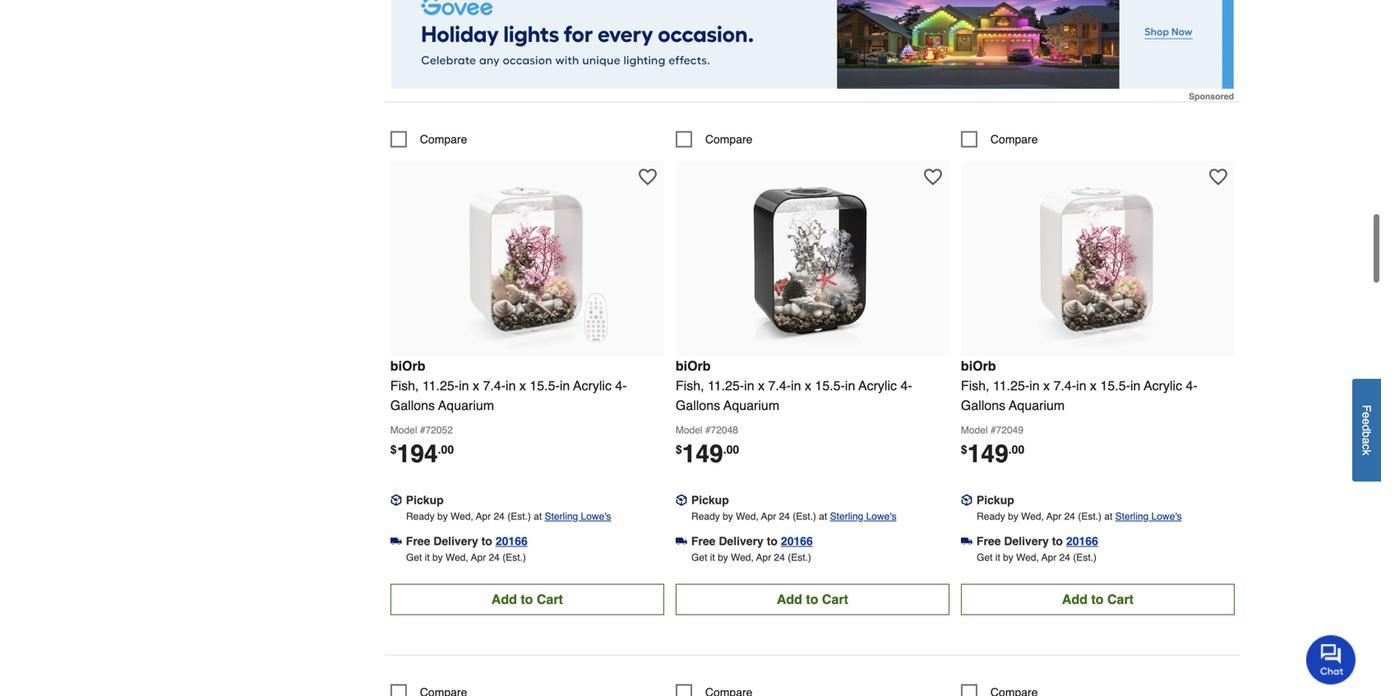 Task type: locate. For each thing, give the bounding box(es) containing it.
2 149 from the left
[[968, 440, 1009, 468]]

2 horizontal spatial get it by wed, apr 24 (est.)
[[977, 552, 1097, 564]]

f e e d b a c k button
[[1353, 379, 1381, 482]]

2 horizontal spatial add
[[1062, 592, 1088, 607]]

pickup image for 1st truck filled image from the left
[[390, 495, 402, 506]]

1 horizontal spatial delivery
[[719, 535, 764, 548]]

compare for 5014758671 element
[[420, 133, 467, 146]]

1 horizontal spatial .00
[[723, 443, 739, 456]]

0 horizontal spatial add to cart
[[492, 592, 563, 607]]

2 horizontal spatial heart outline image
[[1209, 168, 1228, 186]]

1 .00 from the left
[[438, 443, 454, 456]]

1 horizontal spatial 20166 button
[[781, 533, 813, 550]]

1 horizontal spatial actual price $149.00 element
[[961, 440, 1025, 468]]

2 pickup image from the left
[[676, 495, 687, 506]]

0 horizontal spatial 15.5-
[[530, 378, 560, 393]]

sterling lowe's button
[[545, 508, 611, 525], [830, 508, 897, 525], [1116, 508, 1182, 525]]

1 get it by wed, apr 24 (est.) from the left
[[406, 552, 526, 564]]

biorb fish, 11.25-in x 7.4-in x 15.5-in acrylic 4- gallons aquarium
[[390, 358, 627, 413], [676, 358, 912, 413], [961, 358, 1198, 413]]

1 horizontal spatial pickup image
[[676, 495, 687, 506]]

1 # from the left
[[420, 425, 426, 436]]

lowe's
[[581, 511, 611, 522], [866, 511, 897, 522], [1152, 511, 1182, 522]]

lowe's for 2nd truck filled image
[[1152, 511, 1182, 522]]

2 horizontal spatial 20166
[[1066, 535, 1098, 548]]

truck filled image
[[676, 536, 687, 547]]

149 down model # 72049
[[968, 440, 1009, 468]]

(est.)
[[507, 511, 531, 522], [793, 511, 816, 522], [1078, 511, 1102, 522], [503, 552, 526, 564], [788, 552, 812, 564], [1073, 552, 1097, 564]]

compare inside 5014758661 element
[[705, 133, 753, 146]]

2 cart from the left
[[822, 592, 849, 607]]

0 horizontal spatial delivery
[[434, 535, 478, 548]]

3 free delivery to 20166 from the left
[[977, 535, 1098, 548]]

biorb up model # 72049
[[961, 358, 996, 374]]

2 horizontal spatial sterling
[[1116, 511, 1149, 522]]

2 horizontal spatial biorb fish, 11.25-in x 7.4-in x 15.5-in acrylic 4-gallons aquarium image
[[1008, 169, 1189, 350]]

pickup image down 194
[[390, 495, 402, 506]]

3 .00 from the left
[[1009, 443, 1025, 456]]

fish, up model # 72049
[[961, 378, 990, 393]]

free delivery to 20166 for 20166 button related to sterling lowe's button related to 'pickup' icon related to 2nd truck filled image
[[977, 535, 1098, 548]]

1 x from the left
[[473, 378, 479, 393]]

heart outline image
[[639, 168, 657, 186], [924, 168, 942, 186], [1209, 168, 1228, 186]]

biorb fish, 11.25-in x 7.4-in x 15.5-in acrylic 4-gallons aquarium image
[[437, 169, 618, 350], [722, 169, 903, 350], [1008, 169, 1189, 350]]

1 horizontal spatial 15.5-
[[815, 378, 845, 393]]

3 acrylic from the left
[[1144, 378, 1182, 393]]

model for model # 72049
[[961, 425, 988, 436]]

pickup down $ 194 .00
[[406, 494, 444, 507]]

sterling
[[545, 511, 578, 522], [830, 511, 864, 522], [1116, 511, 1149, 522]]

1 cart from the left
[[537, 592, 563, 607]]

compare for 5014758729 'element'
[[991, 133, 1038, 146]]

1 actual price $149.00 element from the left
[[676, 440, 739, 468]]

8 in from the left
[[1076, 378, 1087, 393]]

1 horizontal spatial 20166
[[781, 535, 813, 548]]

149
[[682, 440, 723, 468], [968, 440, 1009, 468]]

2 horizontal spatial .00
[[1009, 443, 1025, 456]]

2 add to cart from the left
[[777, 592, 849, 607]]

0 horizontal spatial actual price $149.00 element
[[676, 440, 739, 468]]

$ down model # 72049
[[961, 443, 968, 456]]

194
[[397, 440, 438, 468]]

ready for 'pickup' icon for truck filled icon
[[692, 511, 720, 522]]

2 horizontal spatial model
[[961, 425, 988, 436]]

3 biorb fish, 11.25-in x 7.4-in x 15.5-in acrylic 4- gallons aquarium from the left
[[961, 358, 1198, 413]]

2 # from the left
[[705, 425, 711, 436]]

2 horizontal spatial delivery
[[1004, 535, 1049, 548]]

gallons up model # 72048
[[676, 398, 720, 413]]

3 add to cart from the left
[[1062, 592, 1134, 607]]

$ 149 .00 down model # 72048
[[676, 440, 739, 468]]

aquarium
[[438, 398, 494, 413], [724, 398, 780, 413], [1009, 398, 1065, 413]]

1 delivery from the left
[[434, 535, 478, 548]]

1 free delivery to 20166 from the left
[[406, 535, 528, 548]]

0 horizontal spatial 20166 button
[[496, 533, 528, 550]]

truck filled image
[[390, 536, 402, 547], [961, 536, 973, 547]]

$ 149 .00 down model # 72049
[[961, 440, 1025, 468]]

get
[[406, 552, 422, 564], [692, 552, 707, 564], [977, 552, 993, 564]]

fish, up model # 72052 at the left bottom of page
[[390, 378, 419, 393]]

2 horizontal spatial 15.5-
[[1101, 378, 1131, 393]]

2 horizontal spatial biorb
[[961, 358, 996, 374]]

2 horizontal spatial fish,
[[961, 378, 990, 393]]

1 horizontal spatial $
[[676, 443, 682, 456]]

2 horizontal spatial it
[[996, 552, 1001, 564]]

k
[[1360, 450, 1374, 456]]

11.25- up '72049'
[[993, 378, 1030, 393]]

1 $ from the left
[[390, 443, 397, 456]]

2 free delivery to 20166 from the left
[[691, 535, 813, 548]]

$ inside $ 194 .00
[[390, 443, 397, 456]]

1 horizontal spatial get it by wed, apr 24 (est.)
[[692, 552, 812, 564]]

it
[[425, 552, 430, 564], [710, 552, 715, 564], [996, 552, 1001, 564]]

2 pickup from the left
[[691, 494, 729, 507]]

3 ready from the left
[[977, 511, 1005, 522]]

1 horizontal spatial add to cart button
[[676, 584, 950, 615]]

pickup image
[[390, 495, 402, 506], [676, 495, 687, 506], [961, 495, 973, 506]]

2 horizontal spatial gallons
[[961, 398, 1006, 413]]

2 horizontal spatial compare
[[991, 133, 1038, 146]]

pickup image for truck filled icon
[[676, 495, 687, 506]]

.00 down 72048
[[723, 443, 739, 456]]

1 fish, from the left
[[390, 378, 419, 393]]

2 $ from the left
[[676, 443, 682, 456]]

15.5- for 72048
[[815, 378, 845, 393]]

model
[[390, 425, 417, 436], [676, 425, 703, 436], [961, 425, 988, 436]]

to
[[482, 535, 492, 548], [767, 535, 778, 548], [1052, 535, 1063, 548], [521, 592, 533, 607], [806, 592, 819, 607], [1092, 592, 1104, 607]]

0 horizontal spatial get
[[406, 552, 422, 564]]

at for 2nd truck filled image
[[1105, 511, 1113, 522]]

3 at from the left
[[1105, 511, 1113, 522]]

0 horizontal spatial add to cart button
[[390, 584, 664, 615]]

3 sterling from the left
[[1116, 511, 1149, 522]]

1 horizontal spatial ready by wed, apr 24 (est.) at sterling lowe's
[[692, 511, 897, 522]]

0 horizontal spatial it
[[425, 552, 430, 564]]

aquarium up 72048
[[724, 398, 780, 413]]

actual price $149.00 element down model # 72049
[[961, 440, 1025, 468]]

1 horizontal spatial it
[[710, 552, 715, 564]]

0 horizontal spatial pickup image
[[390, 495, 402, 506]]

pickup down model # 72048
[[691, 494, 729, 507]]

add for 1st add to cart "button" from right
[[1062, 592, 1088, 607]]

1 at from the left
[[534, 511, 542, 522]]

1 e from the top
[[1360, 412, 1374, 419]]

0 horizontal spatial truck filled image
[[390, 536, 402, 547]]

2 horizontal spatial 11.25-
[[993, 378, 1030, 393]]

add for third add to cart "button" from right
[[492, 592, 517, 607]]

1 horizontal spatial get
[[692, 552, 707, 564]]

1 ready by wed, apr 24 (est.) at sterling lowe's from the left
[[406, 511, 611, 522]]

2 horizontal spatial 7.4-
[[1054, 378, 1076, 393]]

gallons up model # 72049
[[961, 398, 1006, 413]]

1 gallons from the left
[[390, 398, 435, 413]]

0 horizontal spatial model
[[390, 425, 417, 436]]

aquarium up 72052
[[438, 398, 494, 413]]

0 horizontal spatial gallons
[[390, 398, 435, 413]]

20166 button for 'pickup' icon for truck filled icon's sterling lowe's button
[[781, 533, 813, 550]]

3 in from the left
[[560, 378, 570, 393]]

1 biorb fish, 11.25-in x 7.4-in x 15.5-in acrylic 4- gallons aquarium from the left
[[390, 358, 627, 413]]

3 11.25- from the left
[[993, 378, 1030, 393]]

9 in from the left
[[1131, 378, 1141, 393]]

1 truck filled image from the left
[[390, 536, 402, 547]]

0 horizontal spatial 20166
[[496, 535, 528, 548]]

fish, up model # 72048
[[676, 378, 704, 393]]

1 horizontal spatial biorb fish, 11.25-in x 7.4-in x 15.5-in acrylic 4-gallons aquarium image
[[722, 169, 903, 350]]

2 horizontal spatial ready
[[977, 511, 1005, 522]]

7.4-
[[483, 378, 506, 393], [768, 378, 791, 393], [1054, 378, 1076, 393]]

1 horizontal spatial 7.4-
[[768, 378, 791, 393]]

at
[[534, 511, 542, 522], [819, 511, 827, 522], [1105, 511, 1113, 522]]

20166 button for sterling lowe's button related to 'pickup' icon related to 2nd truck filled image
[[1066, 533, 1098, 550]]

delivery for truck filled icon
[[719, 535, 764, 548]]

delivery for 1st truck filled image from the left
[[434, 535, 478, 548]]

it for truck filled icon
[[710, 552, 715, 564]]

biorb up model # 72048
[[676, 358, 711, 374]]

.00 inside $ 194 .00
[[438, 443, 454, 456]]

2 biorb from the left
[[676, 358, 711, 374]]

actual price $149.00 element down model # 72048
[[676, 440, 739, 468]]

#
[[420, 425, 426, 436], [705, 425, 711, 436], [991, 425, 996, 436]]

0 horizontal spatial 4-
[[615, 378, 627, 393]]

acrylic
[[573, 378, 612, 393], [859, 378, 897, 393], [1144, 378, 1182, 393]]

x
[[473, 378, 479, 393], [520, 378, 526, 393], [758, 378, 765, 393], [805, 378, 812, 393], [1044, 378, 1050, 393], [1090, 378, 1097, 393]]

3 heart outline image from the left
[[1209, 168, 1228, 186]]

3 sterling lowe's button from the left
[[1116, 508, 1182, 525]]

0 horizontal spatial biorb fish, 11.25-in x 7.4-in x 15.5-in acrylic 4-gallons aquarium image
[[437, 169, 618, 350]]

1 lowe's from the left
[[581, 511, 611, 522]]

1 acrylic from the left
[[573, 378, 612, 393]]

1 ready from the left
[[406, 511, 435, 522]]

model left 72048
[[676, 425, 703, 436]]

biorb for model # 72049
[[961, 358, 996, 374]]

add for second add to cart "button" from the left
[[777, 592, 802, 607]]

1 20166 from the left
[[496, 535, 528, 548]]

1 horizontal spatial acrylic
[[859, 378, 897, 393]]

wed,
[[451, 511, 473, 522], [736, 511, 759, 522], [1021, 511, 1044, 522], [446, 552, 469, 564], [731, 552, 754, 564], [1016, 552, 1039, 564]]

c
[[1360, 444, 1374, 450]]

1 7.4- from the left
[[483, 378, 506, 393]]

3 # from the left
[[991, 425, 996, 436]]

.00 for first actual price $149.00 element from the right
[[1009, 443, 1025, 456]]

ready by wed, apr 24 (est.) at sterling lowe's for 2nd truck filled image
[[977, 511, 1182, 522]]

2 horizontal spatial at
[[1105, 511, 1113, 522]]

2 horizontal spatial cart
[[1108, 592, 1134, 607]]

0 horizontal spatial $ 149 .00
[[676, 440, 739, 468]]

0 horizontal spatial heart outline image
[[639, 168, 657, 186]]

compare
[[420, 133, 467, 146], [705, 133, 753, 146], [991, 133, 1038, 146]]

1 horizontal spatial #
[[705, 425, 711, 436]]

gallons up model # 72052 at the left bottom of page
[[390, 398, 435, 413]]

3 compare from the left
[[991, 133, 1038, 146]]

e
[[1360, 412, 1374, 419], [1360, 419, 1374, 425]]

pickup image down model # 72049
[[961, 495, 973, 506]]

lowe's for truck filled icon
[[866, 511, 897, 522]]

1 add to cart button from the left
[[390, 584, 664, 615]]

0 horizontal spatial cart
[[537, 592, 563, 607]]

biorb up model # 72052 at the left bottom of page
[[390, 358, 425, 374]]

1 horizontal spatial add
[[777, 592, 802, 607]]

3 20166 from the left
[[1066, 535, 1098, 548]]

pickup
[[406, 494, 444, 507], [691, 494, 729, 507], [977, 494, 1015, 507]]

e up b
[[1360, 419, 1374, 425]]

2 horizontal spatial biorb fish, 11.25-in x 7.4-in x 15.5-in acrylic 4- gallons aquarium
[[961, 358, 1198, 413]]

1 in from the left
[[459, 378, 469, 393]]

pickup down model # 72049
[[977, 494, 1015, 507]]

add
[[492, 592, 517, 607], [777, 592, 802, 607], [1062, 592, 1088, 607]]

sterling lowe's button for 'pickup' icon related to 2nd truck filled image
[[1116, 508, 1182, 525]]

3 pickup image from the left
[[961, 495, 973, 506]]

gallons for 72048
[[676, 398, 720, 413]]

2 .00 from the left
[[723, 443, 739, 456]]

model left '72049'
[[961, 425, 988, 436]]

0 horizontal spatial 11.25-
[[423, 378, 459, 393]]

0 horizontal spatial free
[[406, 535, 430, 548]]

1 horizontal spatial sterling lowe's button
[[830, 508, 897, 525]]

149 down model # 72048
[[682, 440, 723, 468]]

2 delivery from the left
[[719, 535, 764, 548]]

2 horizontal spatial add to cart
[[1062, 592, 1134, 607]]

0 horizontal spatial biorb
[[390, 358, 425, 374]]

15.5-
[[530, 378, 560, 393], [815, 378, 845, 393], [1101, 378, 1131, 393]]

2 e from the top
[[1360, 419, 1374, 425]]

delivery
[[434, 535, 478, 548], [719, 535, 764, 548], [1004, 535, 1049, 548]]

2 horizontal spatial sterling lowe's button
[[1116, 508, 1182, 525]]

$
[[390, 443, 397, 456], [676, 443, 682, 456], [961, 443, 968, 456]]

3 free from the left
[[977, 535, 1001, 548]]

3 get it by wed, apr 24 (est.) from the left
[[977, 552, 1097, 564]]

f e e d b a c k
[[1360, 405, 1374, 456]]

1 compare from the left
[[420, 133, 467, 146]]

aquarium for 72048
[[724, 398, 780, 413]]

lowe's for 1st truck filled image from the left
[[581, 511, 611, 522]]

2 horizontal spatial 4-
[[1186, 378, 1198, 393]]

1 aquarium from the left
[[438, 398, 494, 413]]

0 horizontal spatial acrylic
[[573, 378, 612, 393]]

fish, for model # 72048
[[676, 378, 704, 393]]

0 horizontal spatial biorb fish, 11.25-in x 7.4-in x 15.5-in acrylic 4- gallons aquarium
[[390, 358, 627, 413]]

2 horizontal spatial add to cart button
[[961, 584, 1235, 615]]

biorb
[[390, 358, 425, 374], [676, 358, 711, 374], [961, 358, 996, 374]]

1 horizontal spatial biorb
[[676, 358, 711, 374]]

2 horizontal spatial ready by wed, apr 24 (est.) at sterling lowe's
[[977, 511, 1182, 522]]

in
[[459, 378, 469, 393], [506, 378, 516, 393], [560, 378, 570, 393], [744, 378, 755, 393], [791, 378, 801, 393], [845, 378, 855, 393], [1030, 378, 1040, 393], [1076, 378, 1087, 393], [1131, 378, 1141, 393]]

0 horizontal spatial free delivery to 20166
[[406, 535, 528, 548]]

sterling lowe's button for 'pickup' icon for truck filled icon
[[830, 508, 897, 525]]

biorb for model # 72048
[[676, 358, 711, 374]]

3 add from the left
[[1062, 592, 1088, 607]]

gallons
[[390, 398, 435, 413], [676, 398, 720, 413], [961, 398, 1006, 413]]

1 horizontal spatial truck filled image
[[961, 536, 973, 547]]

aquarium up '72049'
[[1009, 398, 1065, 413]]

cart
[[537, 592, 563, 607], [822, 592, 849, 607], [1108, 592, 1134, 607]]

1 horizontal spatial lowe's
[[866, 511, 897, 522]]

0 horizontal spatial sterling
[[545, 511, 578, 522]]

.00 down '72049'
[[1009, 443, 1025, 456]]

1 horizontal spatial compare
[[705, 133, 753, 146]]

2 add from the left
[[777, 592, 802, 607]]

1 horizontal spatial 149
[[968, 440, 1009, 468]]

11.25- up 72052
[[423, 378, 459, 393]]

5014758687 element
[[676, 684, 753, 696]]

a
[[1360, 438, 1374, 444]]

free delivery to 20166
[[406, 535, 528, 548], [691, 535, 813, 548], [977, 535, 1098, 548]]

2 horizontal spatial get
[[977, 552, 993, 564]]

apr
[[476, 511, 491, 522], [761, 511, 776, 522], [1047, 511, 1062, 522], [471, 552, 486, 564], [756, 552, 771, 564], [1042, 552, 1057, 564]]

add to cart button
[[390, 584, 664, 615], [676, 584, 950, 615], [961, 584, 1235, 615]]

1 add to cart from the left
[[492, 592, 563, 607]]

3 gallons from the left
[[961, 398, 1006, 413]]

4- for 72048
[[901, 378, 912, 393]]

free delivery to 20166 for 'pickup' icon for truck filled icon's sterling lowe's button 20166 button
[[691, 535, 813, 548]]

free
[[406, 535, 430, 548], [691, 535, 716, 548], [977, 535, 1001, 548]]

3 7.4- from the left
[[1054, 378, 1076, 393]]

model for model # 72052
[[390, 425, 417, 436]]

compare inside 5014758729 'element'
[[991, 133, 1038, 146]]

acrylic for 72049
[[1144, 378, 1182, 393]]

11.25-
[[423, 378, 459, 393], [708, 378, 744, 393], [993, 378, 1030, 393]]

1 get from the left
[[406, 552, 422, 564]]

1 11.25- from the left
[[423, 378, 459, 393]]

ready
[[406, 511, 435, 522], [692, 511, 720, 522], [977, 511, 1005, 522]]

1 horizontal spatial biorb fish, 11.25-in x 7.4-in x 15.5-in acrylic 4- gallons aquarium
[[676, 358, 912, 413]]

actual price $194.00 element
[[390, 440, 454, 468]]

compare inside 5014758671 element
[[420, 133, 467, 146]]

11.25- for model # 72052
[[423, 378, 459, 393]]

$ down model # 72052 at the left bottom of page
[[390, 443, 397, 456]]

fish, for model # 72052
[[390, 378, 419, 393]]

2 aquarium from the left
[[724, 398, 780, 413]]

1 horizontal spatial aquarium
[[724, 398, 780, 413]]

aquarium for 72052
[[438, 398, 494, 413]]

1 horizontal spatial cart
[[822, 592, 849, 607]]

2 4- from the left
[[901, 378, 912, 393]]

.00 down 72052
[[438, 443, 454, 456]]

1 biorb from the left
[[390, 358, 425, 374]]

1 horizontal spatial 4-
[[901, 378, 912, 393]]

fish,
[[390, 378, 419, 393], [676, 378, 704, 393], [961, 378, 990, 393]]

2 horizontal spatial pickup image
[[961, 495, 973, 506]]

24
[[494, 511, 505, 522], [779, 511, 790, 522], [1065, 511, 1076, 522], [489, 552, 500, 564], [774, 552, 785, 564], [1060, 552, 1071, 564]]

actual price $149.00 element
[[676, 440, 739, 468], [961, 440, 1025, 468]]

$ 149 .00
[[676, 440, 739, 468], [961, 440, 1025, 468]]

6 x from the left
[[1090, 378, 1097, 393]]

2 sterling from the left
[[830, 511, 864, 522]]

by
[[437, 511, 448, 522], [723, 511, 733, 522], [1008, 511, 1019, 522], [433, 552, 443, 564], [718, 552, 728, 564], [1003, 552, 1014, 564]]

2 get from the left
[[692, 552, 707, 564]]

4-
[[615, 378, 627, 393], [901, 378, 912, 393], [1186, 378, 1198, 393]]

2 acrylic from the left
[[859, 378, 897, 393]]

1 horizontal spatial free
[[691, 535, 716, 548]]

1 horizontal spatial at
[[819, 511, 827, 522]]

1 horizontal spatial fish,
[[676, 378, 704, 393]]

2 horizontal spatial free
[[977, 535, 1001, 548]]

2 x from the left
[[520, 378, 526, 393]]

get it by wed, apr 24 (est.)
[[406, 552, 526, 564], [692, 552, 812, 564], [977, 552, 1097, 564]]

2 7.4- from the left
[[768, 378, 791, 393]]

0 horizontal spatial pickup
[[406, 494, 444, 507]]

acrylic for 72048
[[859, 378, 897, 393]]

3 cart from the left
[[1108, 592, 1134, 607]]

2 biorb fish, 11.25-in x 7.4-in x 15.5-in acrylic 4- gallons aquarium from the left
[[676, 358, 912, 413]]

pickup image up truck filled icon
[[676, 495, 687, 506]]

$ down model # 72048
[[676, 443, 682, 456]]

cart for 1st add to cart "button" from right
[[1108, 592, 1134, 607]]

pickup for 'pickup' icon for truck filled icon
[[691, 494, 729, 507]]

1 horizontal spatial model
[[676, 425, 703, 436]]

11.25- up 72048
[[708, 378, 744, 393]]

0 horizontal spatial #
[[420, 425, 426, 436]]

3 lowe's from the left
[[1152, 511, 1182, 522]]

2 horizontal spatial pickup
[[977, 494, 1015, 507]]

5014758731 element
[[961, 684, 1038, 696]]

20166 button
[[496, 533, 528, 550], [781, 533, 813, 550], [1066, 533, 1098, 550]]

0 horizontal spatial 149
[[682, 440, 723, 468]]

3 20166 button from the left
[[1066, 533, 1098, 550]]

2 ready by wed, apr 24 (est.) at sterling lowe's from the left
[[692, 511, 897, 522]]

model up 194
[[390, 425, 417, 436]]

2 horizontal spatial aquarium
[[1009, 398, 1065, 413]]

1 it from the left
[[425, 552, 430, 564]]

cart for third add to cart "button" from right
[[537, 592, 563, 607]]

1 add from the left
[[492, 592, 517, 607]]

1 horizontal spatial 11.25-
[[708, 378, 744, 393]]

0 horizontal spatial compare
[[420, 133, 467, 146]]

2 15.5- from the left
[[815, 378, 845, 393]]

3 ready by wed, apr 24 (est.) at sterling lowe's from the left
[[977, 511, 1182, 522]]

2 horizontal spatial acrylic
[[1144, 378, 1182, 393]]

2 gallons from the left
[[676, 398, 720, 413]]

2 compare from the left
[[705, 133, 753, 146]]

2 20166 from the left
[[781, 535, 813, 548]]

model # 72052
[[390, 425, 453, 436]]

0 horizontal spatial ready
[[406, 511, 435, 522]]

20166
[[496, 535, 528, 548], [781, 535, 813, 548], [1066, 535, 1098, 548]]

3 aquarium from the left
[[1009, 398, 1065, 413]]

$ 194 .00
[[390, 440, 454, 468]]

get it by wed, apr 24 (est.) for 2nd truck filled image
[[977, 552, 1097, 564]]

get for 1st truck filled image from the left
[[406, 552, 422, 564]]

1 horizontal spatial $ 149 .00
[[961, 440, 1025, 468]]

free delivery to 20166 for sterling lowe's button associated with 'pickup' icon related to 1st truck filled image from the left's 20166 button
[[406, 535, 528, 548]]

1 sterling from the left
[[545, 511, 578, 522]]

3 it from the left
[[996, 552, 1001, 564]]

ready by wed, apr 24 (est.) at sterling lowe's
[[406, 511, 611, 522], [692, 511, 897, 522], [977, 511, 1182, 522]]

# for 72049
[[991, 425, 996, 436]]

e up d
[[1360, 412, 1374, 419]]

2 it from the left
[[710, 552, 715, 564]]

1 horizontal spatial add to cart
[[777, 592, 849, 607]]

2 horizontal spatial 20166 button
[[1066, 533, 1098, 550]]

add to cart
[[492, 592, 563, 607], [777, 592, 849, 607], [1062, 592, 1134, 607]]

1 horizontal spatial sterling
[[830, 511, 864, 522]]

0 horizontal spatial get it by wed, apr 24 (est.)
[[406, 552, 526, 564]]

.00
[[438, 443, 454, 456], [723, 443, 739, 456], [1009, 443, 1025, 456]]

ready by wed, apr 24 (est.) at sterling lowe's for 1st truck filled image from the left
[[406, 511, 611, 522]]

# for 72048
[[705, 425, 711, 436]]



Task type: describe. For each thing, give the bounding box(es) containing it.
3 $ from the left
[[961, 443, 968, 456]]

1 $ 149 .00 from the left
[[676, 440, 739, 468]]

pickup image for 2nd truck filled image
[[961, 495, 973, 506]]

cart for second add to cart "button" from the left
[[822, 592, 849, 607]]

b
[[1360, 432, 1374, 438]]

advertisement region
[[391, 0, 1234, 101]]

ready for 'pickup' icon related to 1st truck filled image from the left
[[406, 511, 435, 522]]

72052
[[426, 425, 453, 436]]

chat invite button image
[[1307, 635, 1357, 685]]

20166 for 'pickup' icon for truck filled icon's sterling lowe's button
[[781, 535, 813, 548]]

model for model # 72048
[[676, 425, 703, 436]]

biorb fish, 11.25-in x 7.4-in x 15.5-in acrylic 4- gallons aquarium for 72049
[[961, 358, 1198, 413]]

model # 72049
[[961, 425, 1024, 436]]

1 heart outline image from the left
[[639, 168, 657, 186]]

5 x from the left
[[1044, 378, 1050, 393]]

15.5- for 72052
[[530, 378, 560, 393]]

at for truck filled icon
[[819, 511, 827, 522]]

20166 for sterling lowe's button associated with 'pickup' icon related to 1st truck filled image from the left
[[496, 535, 528, 548]]

7.4- for model # 72049
[[1054, 378, 1076, 393]]

it for 2nd truck filled image
[[996, 552, 1001, 564]]

biorb fish, 11.25-in x 7.4-in x 15.5-in acrylic 4- gallons aquarium for 72048
[[676, 358, 912, 413]]

7.4- for model # 72052
[[483, 378, 506, 393]]

2 in from the left
[[506, 378, 516, 393]]

d
[[1360, 425, 1374, 432]]

4- for 72049
[[1186, 378, 1198, 393]]

4- for 72052
[[615, 378, 627, 393]]

get it by wed, apr 24 (est.) for truck filled icon
[[692, 552, 812, 564]]

7 in from the left
[[1030, 378, 1040, 393]]

20166 button for sterling lowe's button associated with 'pickup' icon related to 1st truck filled image from the left
[[496, 533, 528, 550]]

2 biorb fish, 11.25-in x 7.4-in x 15.5-in acrylic 4-gallons aquarium image from the left
[[722, 169, 903, 350]]

7.4- for model # 72048
[[768, 378, 791, 393]]

2 actual price $149.00 element from the left
[[961, 440, 1025, 468]]

sterling lowe's button for 'pickup' icon related to 1st truck filled image from the left
[[545, 508, 611, 525]]

1 149 from the left
[[682, 440, 723, 468]]

2 $ 149 .00 from the left
[[961, 440, 1025, 468]]

f
[[1360, 405, 1374, 412]]

5014758729 element
[[961, 131, 1038, 148]]

4 in from the left
[[744, 378, 755, 393]]

3 x from the left
[[758, 378, 765, 393]]

1 free from the left
[[406, 535, 430, 548]]

3 add to cart button from the left
[[961, 584, 1235, 615]]

model # 72048
[[676, 425, 738, 436]]

.00 for actual price $194.00 element
[[438, 443, 454, 456]]

2 heart outline image from the left
[[924, 168, 942, 186]]

aquarium for 72049
[[1009, 398, 1065, 413]]

5 in from the left
[[791, 378, 801, 393]]

1 biorb fish, 11.25-in x 7.4-in x 15.5-in acrylic 4-gallons aquarium image from the left
[[437, 169, 618, 350]]

fish, for model # 72049
[[961, 378, 990, 393]]

biorb for model # 72052
[[390, 358, 425, 374]]

get it by wed, apr 24 (est.) for 1st truck filled image from the left
[[406, 552, 526, 564]]

pickup for 'pickup' icon related to 2nd truck filled image
[[977, 494, 1015, 507]]

4 x from the left
[[805, 378, 812, 393]]

it for 1st truck filled image from the left
[[425, 552, 430, 564]]

5014758693 element
[[390, 684, 467, 696]]

compare for 5014758661 element
[[705, 133, 753, 146]]

3 biorb fish, 11.25-in x 7.4-in x 15.5-in acrylic 4-gallons aquarium image from the left
[[1008, 169, 1189, 350]]

get for 2nd truck filled image
[[977, 552, 993, 564]]

sterling for 'pickup' icon for truck filled icon's sterling lowe's button
[[830, 511, 864, 522]]

2 truck filled image from the left
[[961, 536, 973, 547]]

15.5- for 72049
[[1101, 378, 1131, 393]]

ready by wed, apr 24 (est.) at sterling lowe's for truck filled icon
[[692, 511, 897, 522]]

20166 for sterling lowe's button related to 'pickup' icon related to 2nd truck filled image
[[1066, 535, 1098, 548]]

sterling for sterling lowe's button associated with 'pickup' icon related to 1st truck filled image from the left
[[545, 511, 578, 522]]

gallons for 72049
[[961, 398, 1006, 413]]

5014758661 element
[[676, 131, 753, 148]]

ready for 'pickup' icon related to 2nd truck filled image
[[977, 511, 1005, 522]]

5014758671 element
[[390, 131, 467, 148]]

sterling for sterling lowe's button related to 'pickup' icon related to 2nd truck filled image
[[1116, 511, 1149, 522]]

72049
[[996, 425, 1024, 436]]

pickup for 'pickup' icon related to 1st truck filled image from the left
[[406, 494, 444, 507]]

at for 1st truck filled image from the left
[[534, 511, 542, 522]]

gallons for 72052
[[390, 398, 435, 413]]

6 in from the left
[[845, 378, 855, 393]]

2 free from the left
[[691, 535, 716, 548]]

.00 for first actual price $149.00 element from left
[[723, 443, 739, 456]]

11.25- for model # 72048
[[708, 378, 744, 393]]

# for 72052
[[420, 425, 426, 436]]

get for truck filled icon
[[692, 552, 707, 564]]

2 add to cart button from the left
[[676, 584, 950, 615]]

11.25- for model # 72049
[[993, 378, 1030, 393]]

biorb fish, 11.25-in x 7.4-in x 15.5-in acrylic 4- gallons aquarium for 72052
[[390, 358, 627, 413]]

delivery for 2nd truck filled image
[[1004, 535, 1049, 548]]

acrylic for 72052
[[573, 378, 612, 393]]

72048
[[711, 425, 738, 436]]



Task type: vqa. For each thing, say whether or not it's contained in the screenshot.
the Glam to the right
no



